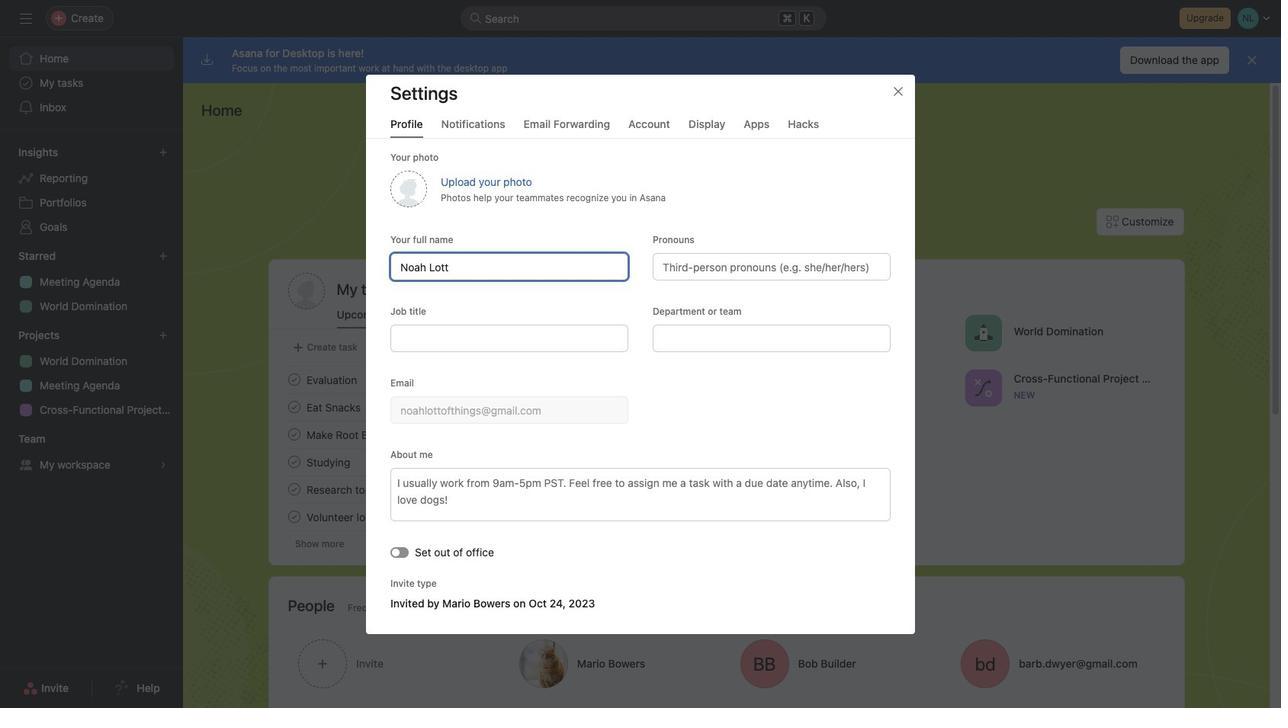 Task type: vqa. For each thing, say whether or not it's contained in the screenshot.
TO within the ASANA IS DESIGNED FOR COLLABORATION. INVITE A TRUSTED COLLABORATOR TO USE IT WITH YOU.
no



Task type: locate. For each thing, give the bounding box(es) containing it.
Mark complete checkbox
[[285, 371, 303, 389], [285, 426, 303, 444], [285, 453, 303, 471], [285, 508, 303, 526]]

Mark complete checkbox
[[285, 398, 303, 416], [285, 480, 303, 499]]

None text field
[[390, 325, 628, 352], [653, 325, 891, 352], [390, 325, 628, 352], [653, 325, 891, 352]]

switch
[[390, 547, 409, 557]]

0 vertical spatial mark complete image
[[285, 426, 303, 444]]

1 mark complete image from the top
[[285, 426, 303, 444]]

mark complete image
[[285, 426, 303, 444], [285, 480, 303, 499]]

global element
[[0, 37, 183, 129]]

1 vertical spatial mark complete image
[[285, 480, 303, 499]]

1 vertical spatial mark complete checkbox
[[285, 480, 303, 499]]

2 mark complete checkbox from the top
[[285, 426, 303, 444]]

insights element
[[0, 139, 183, 243]]

0 vertical spatial mark complete checkbox
[[285, 398, 303, 416]]

None text field
[[390, 253, 628, 280], [390, 396, 628, 424], [390, 253, 628, 280], [390, 396, 628, 424]]

1 mark complete image from the top
[[285, 371, 303, 389]]

mark complete image
[[285, 371, 303, 389], [285, 398, 303, 416], [285, 453, 303, 471], [285, 508, 303, 526]]

upload new photo image
[[390, 170, 427, 207]]

line_and_symbols image
[[974, 379, 992, 397]]



Task type: describe. For each thing, give the bounding box(es) containing it.
hide sidebar image
[[20, 12, 32, 24]]

rocket image
[[974, 324, 992, 342]]

dismiss image
[[1246, 54, 1258, 66]]

Third-person pronouns (e.g. she/her/hers) text field
[[653, 253, 891, 280]]

3 mark complete image from the top
[[285, 453, 303, 471]]

1 mark complete checkbox from the top
[[285, 398, 303, 416]]

2 mark complete image from the top
[[285, 480, 303, 499]]

2 mark complete checkbox from the top
[[285, 480, 303, 499]]

teams element
[[0, 426, 183, 480]]

prominent image
[[470, 12, 482, 24]]

projects element
[[0, 322, 183, 426]]

1 mark complete checkbox from the top
[[285, 371, 303, 389]]

add profile photo image
[[288, 273, 325, 310]]

3 mark complete checkbox from the top
[[285, 453, 303, 471]]

4 mark complete image from the top
[[285, 508, 303, 526]]

4 mark complete checkbox from the top
[[285, 508, 303, 526]]

starred element
[[0, 243, 183, 322]]

2 mark complete image from the top
[[285, 398, 303, 416]]

I usually work from 9am-5pm PST. Feel free to assign me a task with a due date anytime. Also, I love dogs! text field
[[390, 468, 891, 521]]

close image
[[892, 85, 904, 97]]



